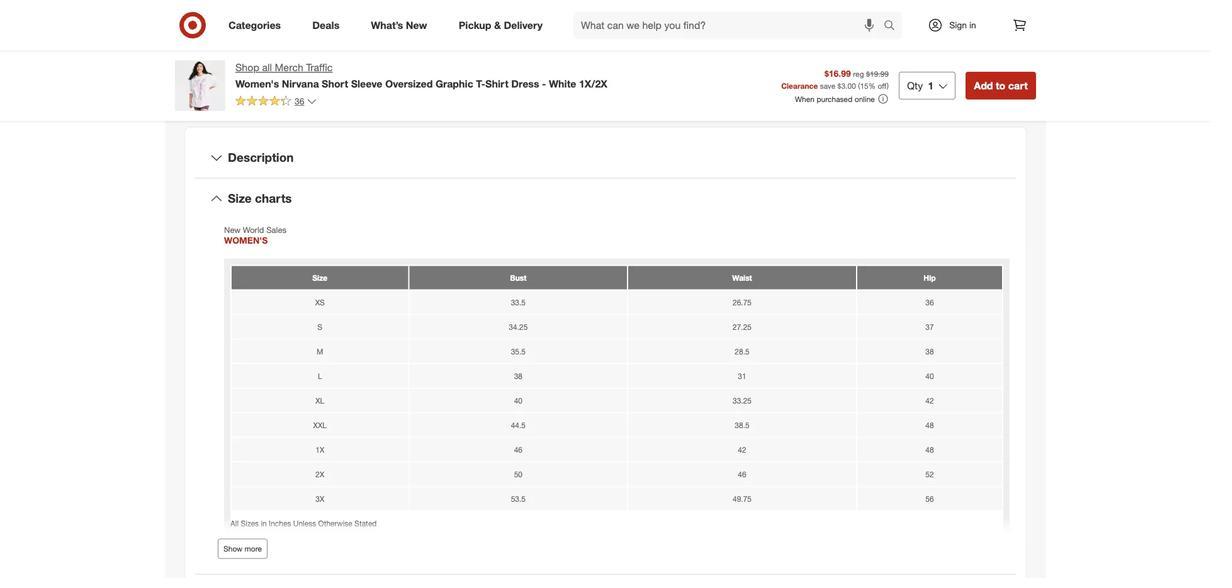 Task type: describe. For each thing, give the bounding box(es) containing it.
categories
[[229, 19, 281, 31]]

$
[[838, 81, 842, 90]]

search
[[879, 20, 909, 32]]

shop
[[236, 61, 259, 74]]

&
[[494, 19, 501, 31]]

merch
[[275, 61, 304, 74]]

sponsored
[[999, 47, 1037, 56]]

$16.99
[[825, 68, 851, 79]]

off
[[878, 81, 887, 90]]

1
[[928, 79, 934, 92]]

pickup & delivery
[[459, 19, 543, 31]]

)
[[887, 81, 889, 90]]

show more images
[[340, 49, 426, 61]]

deals
[[313, 19, 340, 31]]

in
[[970, 20, 977, 31]]

add
[[974, 79, 993, 92]]

when
[[795, 94, 815, 104]]

cart
[[1009, 79, 1028, 92]]

3.00
[[842, 81, 856, 90]]

short
[[322, 77, 348, 90]]

to
[[996, 79, 1006, 92]]

$16.99 reg $19.99 clearance save $ 3.00 ( 15 % off )
[[782, 68, 889, 90]]

pickup & delivery link
[[448, 11, 559, 39]]

t-
[[476, 77, 486, 90]]

deals link
[[302, 11, 355, 39]]

show for show more images
[[340, 49, 365, 61]]

sign
[[950, 20, 967, 31]]

size
[[228, 191, 252, 206]]

online
[[855, 94, 875, 104]]

qty 1
[[907, 79, 934, 92]]

dress
[[512, 77, 539, 90]]

$19.99
[[867, 69, 889, 78]]

categories link
[[218, 11, 297, 39]]

show for show more
[[224, 544, 243, 553]]

nirvana
[[282, 77, 319, 90]]

What can we help you find? suggestions appear below search field
[[574, 11, 887, 39]]

delivery
[[504, 19, 543, 31]]

shirt
[[486, 77, 509, 90]]

search button
[[879, 11, 909, 42]]

shop all merch traffic women's nirvana short sleeve oversized graphic t-shirt dress - white 1x/2x
[[236, 61, 608, 90]]

what's new link
[[360, 11, 443, 39]]



Task type: locate. For each thing, give the bounding box(es) containing it.
advertisement region
[[621, 0, 1037, 45]]

description button
[[195, 138, 1016, 178]]

0 vertical spatial show
[[340, 49, 365, 61]]

1 vertical spatial show
[[224, 544, 243, 553]]

36
[[295, 96, 305, 107]]

what's
[[371, 19, 403, 31]]

photo from @j_daniela4, 5 of 9 image
[[388, 0, 591, 31]]

sign in
[[950, 20, 977, 31]]

graphic
[[436, 77, 474, 90]]

clearance
[[782, 81, 818, 90]]

more
[[368, 49, 391, 61], [245, 544, 262, 553]]

36 link
[[236, 95, 317, 109]]

sleeve
[[351, 77, 383, 90]]

reg
[[853, 69, 864, 78]]

15
[[861, 81, 869, 90]]

more for show more images
[[368, 49, 391, 61]]

show
[[340, 49, 365, 61], [224, 544, 243, 553]]

show inside image gallery element
[[340, 49, 365, 61]]

0 vertical spatial more
[[368, 49, 391, 61]]

oversized
[[385, 77, 433, 90]]

size charts
[[228, 191, 292, 206]]

-
[[542, 77, 546, 90]]

show more
[[224, 544, 262, 553]]

add to cart
[[974, 79, 1028, 92]]

1 horizontal spatial more
[[368, 49, 391, 61]]

when purchased online
[[795, 94, 875, 104]]

0 horizontal spatial show
[[224, 544, 243, 553]]

sign in link
[[918, 11, 996, 39]]

new
[[406, 19, 427, 31]]

more inside image gallery element
[[368, 49, 391, 61]]

what's new
[[371, 19, 427, 31]]

all
[[262, 61, 272, 74]]

0 horizontal spatial more
[[245, 544, 262, 553]]

image gallery element
[[175, 0, 591, 69]]

pickup
[[459, 19, 492, 31]]

size charts button
[[195, 179, 1016, 219]]

save
[[820, 81, 836, 90]]

white
[[549, 77, 577, 90]]

charts
[[255, 191, 292, 206]]

@livinlifewithbritt
[[195, 2, 257, 11]]

add to cart button
[[966, 72, 1037, 100]]

%
[[869, 81, 876, 90]]

photo from @livinlifewithbritt, 4 of 9 image
[[175, 0, 378, 31]]

images
[[394, 49, 426, 61]]

purchased
[[817, 94, 853, 104]]

traffic
[[306, 61, 333, 74]]

women's
[[236, 77, 279, 90]]

qty
[[907, 79, 923, 92]]

show more images button
[[331, 42, 434, 69]]

(
[[858, 81, 861, 90]]

show more button
[[218, 539, 268, 559]]

1 horizontal spatial show
[[340, 49, 365, 61]]

description
[[228, 150, 294, 165]]

image of women's nirvana short sleeve oversized graphic t-shirt dress - white 1x/2x image
[[175, 60, 225, 111]]

1 vertical spatial more
[[245, 544, 262, 553]]

more for show more
[[245, 544, 262, 553]]

1x/2x
[[579, 77, 608, 90]]



Task type: vqa. For each thing, say whether or not it's contained in the screenshot.
the New
yes



